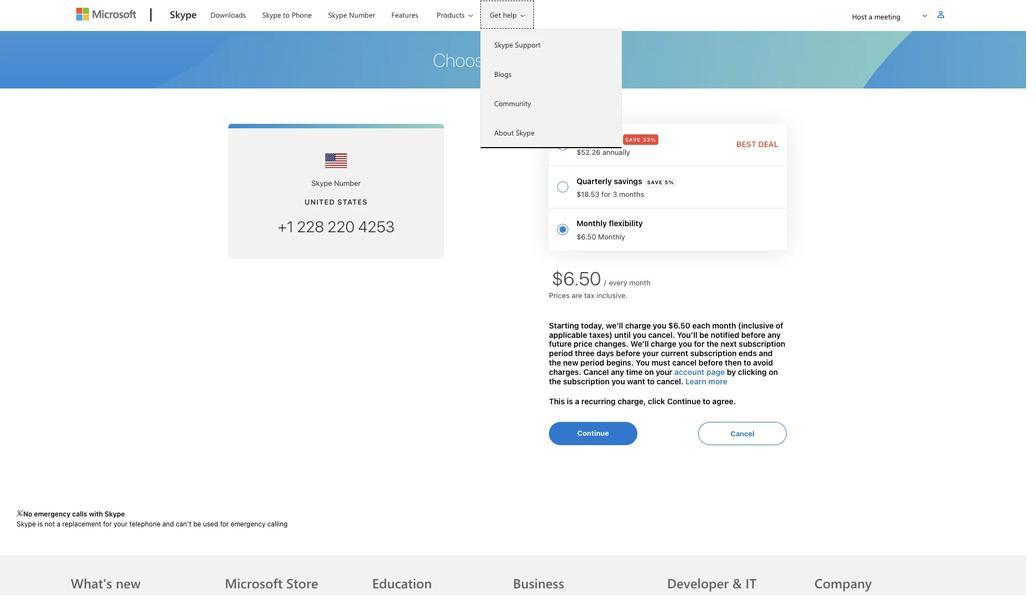 Task type: vqa. For each thing, say whether or not it's contained in the screenshot.
city text box
no



Task type: locate. For each thing, give the bounding box(es) containing it.
0 vertical spatial cancel
[[584, 367, 609, 377]]

days
[[597, 349, 614, 358]]

subscription up page
[[691, 349, 737, 358]]

skype left phone at the left top of the page
[[262, 10, 281, 19]]

cancel inside the "starting today, we'll charge you $6.50 each month (inclusive of applicable taxes) until you cancel. you'll be notified before any future price changes. we'll charge you for the next subscription period three days before your current subscription ends and the new period begins. you must cancel before then to avoid charges. cancel any time on your"
[[584, 367, 609, 377]]

we'll
[[631, 339, 649, 349]]

cancel down agree.
[[731, 429, 755, 438]]

save inside quarterly savings save 5% $18.53 for 3 months
[[648, 179, 663, 185]]

a
[[869, 12, 873, 21], [575, 397, 580, 406], [57, 520, 60, 528]]

cancel. down must on the right
[[657, 377, 684, 386]]

0 horizontal spatial is
[[38, 520, 43, 528]]

and
[[759, 349, 773, 358], [162, 520, 174, 528]]

1 horizontal spatial any
[[768, 330, 781, 339]]

get help button
[[481, 1, 534, 29]]

billing
[[498, 49, 541, 71]]

1 vertical spatial number
[[334, 179, 361, 188]]

about skype link
[[481, 118, 622, 147]]

learn more link
[[686, 377, 728, 386]]

before up learn more link
[[699, 358, 723, 367]]

0 vertical spatial is
[[567, 397, 573, 406]]

1 vertical spatial charge
[[651, 339, 677, 349]]

1 vertical spatial and
[[162, 520, 174, 528]]

0 horizontal spatial continue
[[578, 429, 609, 438]]

1 horizontal spatial save
[[648, 179, 663, 185]]

any up "avoid"
[[768, 330, 781, 339]]

skype link
[[164, 1, 202, 30]]

+1 228 220 4253
[[278, 217, 395, 236]]

+1
[[278, 217, 294, 236]]

new
[[563, 358, 579, 367], [116, 574, 141, 592]]

a right host
[[869, 12, 873, 21]]

2 vertical spatial the
[[549, 377, 562, 386]]

0 vertical spatial the
[[707, 339, 719, 349]]

$6.50 inside the $6.50 / every month prices are tax inclusive.
[[552, 267, 602, 289]]

none radio containing quarterly savings
[[549, 166, 787, 209]]

until
[[615, 330, 631, 339]]

united states
[[305, 197, 368, 206]]

taxes)
[[590, 330, 613, 339]]

1 horizontal spatial continue
[[668, 397, 701, 406]]

subscription up recurring
[[563, 377, 610, 386]]

starting today, we'll charge you $6.50 each month (inclusive of applicable taxes) until you cancel. you'll be notified before any future price changes. we'll charge you for the next subscription period three days before your current subscription ends and the new period begins. you must cancel before then to avoid charges. cancel any time on your
[[549, 321, 786, 377]]

number
[[349, 10, 375, 19], [334, 179, 361, 188]]

what's
[[71, 574, 112, 592]]

this
[[549, 397, 565, 406]]

community link
[[481, 89, 622, 118]]

0 vertical spatial save
[[626, 137, 641, 143]]

1 vertical spatial monthly
[[599, 232, 626, 241]]

1 horizontal spatial be
[[700, 330, 709, 339]]

$6.50 left each
[[669, 321, 691, 330]]

new right what's
[[116, 574, 141, 592]]

each
[[693, 321, 711, 330]]

0 horizontal spatial subscription
[[563, 377, 610, 386]]

month inside the "starting today, we'll charge you $6.50 each month (inclusive of applicable taxes) until you cancel. you'll be notified before any future price changes. we'll charge you for the next subscription period three days before your current subscription ends and the new period begins. you must cancel before then to avoid charges. cancel any time on your"
[[713, 321, 737, 330]]

on right clicking
[[769, 367, 779, 377]]

states
[[338, 197, 368, 206]]

business heading
[[513, 555, 654, 593]]

period inside choose billing period united states + 1  2 2 8  2 2 0  4 2 5 3 element
[[545, 49, 593, 71]]

None radio
[[549, 166, 787, 209]]

the
[[707, 339, 719, 349], [549, 358, 562, 367], [549, 377, 562, 386]]

save for deal
[[626, 137, 641, 143]]

subscription inside by clicking on the subscription you want to cancel.
[[563, 377, 610, 386]]

1 horizontal spatial subscription
[[691, 349, 737, 358]]

any left time
[[611, 367, 625, 377]]

to inside by clicking on the subscription you want to cancel.
[[648, 377, 655, 386]]

0 vertical spatial monthly
[[577, 219, 607, 228]]

skype number right phone at the left top of the page
[[328, 10, 375, 19]]

charge up we'll
[[626, 321, 651, 330]]

month right the every
[[630, 278, 651, 287]]

downloads link
[[206, 1, 251, 27]]

to right then
[[744, 358, 752, 367]]

company
[[815, 574, 872, 592]]

1 vertical spatial $6.50
[[552, 267, 602, 289]]

1 horizontal spatial and
[[759, 349, 773, 358]]

a right this
[[575, 397, 580, 406]]

0 vertical spatial and
[[759, 349, 773, 358]]

future
[[549, 339, 572, 349]]

your left telephone
[[114, 520, 128, 528]]

1 horizontal spatial emergency
[[231, 520, 266, 528]]

agree.
[[713, 397, 736, 406]]

emergency
[[34, 510, 70, 518], [231, 520, 266, 528]]

monthly down $18.53
[[577, 219, 607, 228]]

the left next
[[707, 339, 719, 349]]

you left the want
[[612, 377, 625, 386]]

account page link
[[675, 367, 725, 377]]

what's new
[[71, 574, 141, 592]]

3
[[613, 190, 618, 199]]

1 horizontal spatial is
[[567, 397, 573, 406]]

recurring
[[582, 397, 616, 406]]

1 vertical spatial a
[[575, 397, 580, 406]]

$6.50 inside the "starting today, we'll charge you $6.50 each month (inclusive of applicable taxes) until you cancel. you'll be notified before any future price changes. we'll charge you for the next subscription period three days before your current subscription ends and the new period begins. you must cancel before then to avoid charges. cancel any time on your"
[[669, 321, 691, 330]]

0 horizontal spatial a
[[57, 520, 60, 528]]

charge up must on the right
[[651, 339, 677, 349]]

save left 5%
[[648, 179, 663, 185]]

skype number link
[[323, 1, 380, 27]]

228
[[297, 217, 324, 236]]

emergency left calling
[[231, 520, 266, 528]]

continue button
[[549, 422, 638, 445]]

1 vertical spatial is
[[38, 520, 43, 528]]

and right ends
[[759, 349, 773, 358]]

number left features
[[349, 10, 375, 19]]

1 vertical spatial be
[[193, 520, 201, 528]]

for right replacement
[[103, 520, 112, 528]]

cancel. inside the "starting today, we'll charge you $6.50 each month (inclusive of applicable taxes) until you cancel. you'll be notified before any future price changes. we'll charge you for the next subscription period three days before your current subscription ends and the new period begins. you must cancel before then to avoid charges. cancel any time on your"
[[649, 330, 675, 339]]

charges.
[[549, 367, 582, 377]]

skype support link
[[481, 30, 622, 59]]

0 vertical spatial $6.50
[[577, 232, 597, 241]]

None radio
[[549, 124, 787, 166], [549, 209, 787, 250], [549, 209, 787, 250]]

0 horizontal spatial any
[[611, 367, 625, 377]]

education
[[372, 574, 432, 592]]

0 horizontal spatial and
[[162, 520, 174, 528]]

continue down recurring
[[578, 429, 609, 438]]

0 vertical spatial month
[[630, 278, 651, 287]]

0 vertical spatial your
[[643, 349, 659, 358]]

skype
[[170, 8, 197, 21], [262, 10, 281, 19], [328, 10, 347, 19], [495, 40, 513, 49], [516, 128, 535, 137], [312, 179, 332, 188], [105, 510, 125, 518], [17, 520, 36, 528]]

period right 'support'
[[545, 49, 593, 71]]

your
[[643, 349, 659, 358], [656, 367, 673, 377], [114, 520, 128, 528]]

1 vertical spatial the
[[549, 358, 562, 367]]

2 horizontal spatial a
[[869, 12, 873, 21]]

skype is not a replacement for your telephone and can't be used for emergency calling
[[17, 520, 288, 528]]

1 horizontal spatial cancel
[[731, 429, 755, 438]]

the up this
[[549, 377, 562, 386]]

this is a recurring charge, click continue to agree.
[[549, 397, 736, 406]]

1 vertical spatial save
[[648, 179, 663, 185]]

you
[[653, 321, 667, 330], [633, 330, 647, 339], [679, 339, 692, 349], [612, 377, 625, 386]]

any
[[768, 330, 781, 339], [611, 367, 625, 377]]

blogs
[[495, 69, 512, 79]]

cancel
[[673, 358, 697, 367]]

1 vertical spatial cancel
[[731, 429, 755, 438]]

your left current at the right
[[643, 349, 659, 358]]

and left can't
[[162, 520, 174, 528]]

0 horizontal spatial cancel
[[584, 367, 609, 377]]

monthly down "flexibility"
[[599, 232, 626, 241]]

annual deal save 33% element
[[577, 132, 779, 157]]

for
[[602, 190, 611, 199], [694, 339, 705, 349], [103, 520, 112, 528], [220, 520, 229, 528]]

before up ends
[[742, 330, 766, 339]]

to left agree.
[[703, 397, 711, 406]]

get
[[490, 10, 501, 19]]

skype down no
[[17, 520, 36, 528]]

to left phone at the left top of the page
[[283, 10, 290, 19]]

cancel. up current at the right
[[649, 330, 675, 339]]

begins.
[[607, 358, 634, 367]]

continue down learn
[[668, 397, 701, 406]]

0 horizontal spatial month
[[630, 278, 651, 287]]

can't
[[176, 520, 192, 528]]

skype left 'support'
[[495, 40, 513, 49]]

$18.53
[[577, 190, 600, 199]]

number inside main content
[[334, 179, 361, 188]]

be
[[700, 330, 709, 339], [193, 520, 201, 528]]

0 horizontal spatial on
[[645, 367, 654, 377]]

on
[[645, 367, 654, 377], [769, 367, 779, 377]]

the down future at the bottom of page
[[549, 358, 562, 367]]

the inside by clicking on the subscription you want to cancel.
[[549, 377, 562, 386]]

on inside the "starting today, we'll charge you $6.50 each month (inclusive of applicable taxes) until you cancel. you'll be notified before any future price changes. we'll charge you for the next subscription period three days before your current subscription ends and the new period begins. you must cancel before then to avoid charges. cancel any time on your"
[[645, 367, 654, 377]]

0 vertical spatial a
[[869, 12, 873, 21]]

tax
[[585, 291, 595, 300]]

0 vertical spatial number
[[349, 10, 375, 19]]

&
[[733, 574, 742, 592]]

0 vertical spatial emergency
[[34, 510, 70, 518]]

business
[[513, 574, 565, 592]]

33%
[[643, 137, 657, 143]]

be right you'll
[[700, 330, 709, 339]]

microsoft image
[[76, 8, 136, 20]]

save for savings
[[648, 179, 663, 185]]

main content containing choose billing period
[[0, 31, 1027, 487]]

$6.50 down $18.53
[[577, 232, 597, 241]]

skype left downloads
[[170, 8, 197, 21]]

1 vertical spatial continue
[[578, 429, 609, 438]]

be left used
[[193, 520, 201, 528]]

0 vertical spatial new
[[563, 358, 579, 367]]

what's new heading
[[71, 555, 212, 593]]

community
[[495, 98, 531, 108]]

before down until
[[616, 349, 641, 358]]

1 on from the left
[[645, 367, 654, 377]]

1 horizontal spatial month
[[713, 321, 737, 330]]

skype number up united states
[[312, 179, 361, 188]]

2 horizontal spatial before
[[742, 330, 766, 339]]

deal
[[605, 134, 621, 143]]

a right not
[[57, 520, 60, 528]]

annual deal save 33% $52.26 annually
[[577, 134, 657, 156]]

0 vertical spatial be
[[700, 330, 709, 339]]

1 vertical spatial new
[[116, 574, 141, 592]]

new down future at the bottom of page
[[563, 358, 579, 367]]

skype right about
[[516, 128, 535, 137]]

for left 3
[[602, 190, 611, 199]]

your down current at the right
[[656, 367, 673, 377]]

none radio containing annual deal
[[549, 124, 787, 166]]

skype to phone link
[[257, 1, 317, 27]]

charge
[[626, 321, 651, 330], [651, 339, 677, 349]]

1 vertical spatial emergency
[[231, 520, 266, 528]]

save left 33%
[[626, 137, 641, 143]]

2 vertical spatial your
[[114, 520, 128, 528]]

save inside annual deal save 33% $52.26 annually
[[626, 137, 641, 143]]

1 horizontal spatial on
[[769, 367, 779, 377]]

cancel down days
[[584, 367, 609, 377]]

continue inside button
[[578, 429, 609, 438]]

for down each
[[694, 339, 705, 349]]

on right time
[[645, 367, 654, 377]]

choose billing period united states + 1  2 2 8  2 2 0  4 2 5 3 element
[[433, 49, 593, 71]]

0 horizontal spatial save
[[626, 137, 641, 143]]

subscription up "avoid"
[[739, 339, 786, 349]]

1 horizontal spatial new
[[563, 358, 579, 367]]

$6.50 up are
[[552, 267, 602, 289]]

cancel button
[[699, 422, 787, 445]]

main content
[[0, 31, 1027, 487]]

emergency up not
[[34, 510, 70, 518]]

you right until
[[633, 330, 647, 339]]

by clicking on the subscription you want to cancel.
[[549, 367, 779, 386]]

1 vertical spatial any
[[611, 367, 625, 377]]

month up next
[[713, 321, 737, 330]]

microsoft store heading
[[225, 555, 359, 593]]

quarterly savings save 5% $18.53 for 3 months
[[577, 176, 675, 199]]

0 horizontal spatial new
[[116, 574, 141, 592]]

1 vertical spatial month
[[713, 321, 737, 330]]

charge,
[[618, 397, 646, 406]]

2 vertical spatial $6.50
[[669, 321, 691, 330]]

2 on from the left
[[769, 367, 779, 377]]

no emergency calls with skype
[[23, 510, 125, 518]]

skype right with
[[105, 510, 125, 518]]

annually
[[603, 147, 631, 156]]

notified
[[711, 330, 740, 339]]

is left not
[[38, 520, 43, 528]]

subscription
[[739, 339, 786, 349], [691, 349, 737, 358], [563, 377, 610, 386]]

continue
[[668, 397, 701, 406], [578, 429, 609, 438]]

cancel inside cancel button
[[731, 429, 755, 438]]

$52.26
[[577, 147, 601, 156]]

1 vertical spatial cancel.
[[657, 377, 684, 386]]

to right the want
[[648, 377, 655, 386]]

number up states
[[334, 179, 361, 188]]

is right this
[[567, 397, 573, 406]]

0 vertical spatial cancel.
[[649, 330, 675, 339]]



Task type: describe. For each thing, give the bounding box(es) containing it.
period up the charges.
[[549, 349, 573, 358]]

account
[[675, 367, 705, 377]]

1 horizontal spatial before
[[699, 358, 723, 367]]

deal
[[759, 139, 779, 149]]

microsoft
[[225, 574, 283, 592]]

choose
[[433, 49, 493, 71]]

help
[[503, 10, 517, 19]]

period down price
[[581, 358, 605, 367]]

for right used
[[220, 520, 229, 528]]

developer & it
[[668, 574, 757, 592]]

not
[[45, 520, 55, 528]]

you inside by clicking on the subscription you want to cancel.
[[612, 377, 625, 386]]

developer & it heading
[[668, 555, 802, 593]]

0 vertical spatial skype number
[[328, 10, 375, 19]]

inclusive.
[[597, 291, 628, 300]]

to inside the "starting today, we'll charge you $6.50 each month (inclusive of applicable taxes) until you cancel. you'll be notified before any future price changes. we'll charge you for the next subscription period three days before your current subscription ends and the new period begins. you must cancel before then to avoid charges. cancel any time on your"
[[744, 358, 752, 367]]

months
[[620, 190, 645, 199]]

blogs link
[[481, 59, 622, 89]]

us image
[[325, 150, 347, 172]]

on inside by clicking on the subscription you want to cancel.
[[769, 367, 779, 377]]

skype up united
[[312, 179, 332, 188]]

of
[[776, 321, 784, 330]]

and inside the "starting today, we'll charge you $6.50 each month (inclusive of applicable taxes) until you cancel. you'll be notified before any future price changes. we'll charge you for the next subscription period three days before your current subscription ends and the new period begins. you must cancel before then to avoid charges. cancel any time on your"
[[759, 349, 773, 358]]

clicking
[[738, 367, 767, 377]]

replacement
[[62, 520, 101, 528]]

(inclusive
[[739, 321, 774, 330]]

learn
[[686, 377, 707, 386]]

prices
[[549, 291, 570, 300]]

are
[[572, 291, 583, 300]]

about skype
[[495, 128, 535, 137]]

a inside "host a meeting" link
[[869, 12, 873, 21]]

host a meeting link
[[843, 2, 911, 30]]

telephone
[[129, 520, 161, 528]]

with
[[89, 510, 103, 518]]

skype to phone
[[262, 10, 312, 19]]

you left you'll
[[653, 321, 667, 330]]

products button
[[428, 1, 482, 29]]

for inside quarterly savings save 5% $18.53 for 3 months
[[602, 190, 611, 199]]

features link
[[387, 1, 423, 27]]

is for not
[[38, 520, 43, 528]]

meeting
[[875, 12, 901, 21]]

support
[[515, 40, 541, 49]]

2 vertical spatial a
[[57, 520, 60, 528]]

flexibility
[[609, 219, 643, 228]]

click
[[648, 397, 666, 406]]

today,
[[581, 321, 604, 330]]

skype inside 'link'
[[516, 128, 535, 137]]

host
[[853, 12, 867, 21]]

5%
[[665, 179, 675, 185]]

features
[[392, 10, 418, 19]]

price
[[574, 339, 593, 349]]

skype right phone at the left top of the page
[[328, 10, 347, 19]]

you up cancel
[[679, 339, 692, 349]]

0 horizontal spatial be
[[193, 520, 201, 528]]

calling
[[268, 520, 288, 528]]

host a meeting
[[853, 12, 901, 21]]

current
[[661, 349, 689, 358]]

annual
[[577, 134, 603, 143]]

best
[[737, 139, 757, 149]]

1 vertical spatial skype number
[[312, 179, 361, 188]]

$6.50 inside monthly flexibility $6.50 monthly
[[577, 232, 597, 241]]

best deal
[[737, 139, 779, 149]]

microsoft store
[[225, 574, 318, 592]]

avoid
[[754, 358, 774, 367]]

2 horizontal spatial subscription
[[739, 339, 786, 349]]

starting
[[549, 321, 579, 330]]

then
[[725, 358, 742, 367]]

company heading
[[815, 555, 949, 593]]

0 vertical spatial charge
[[626, 321, 651, 330]]

be inside the "starting today, we'll charge you $6.50 each month (inclusive of applicable taxes) until you cancel. you'll be notified before any future price changes. we'll charge you for the next subscription period three days before your current subscription ends and the new period begins. you must cancel before then to avoid charges. cancel any time on your"
[[700, 330, 709, 339]]

for inside the "starting today, we'll charge you $6.50 each month (inclusive of applicable taxes) until you cancel. you'll be notified before any future price changes. we'll charge you for the next subscription period three days before your current subscription ends and the new period begins. you must cancel before then to avoid charges. cancel any time on your"
[[694, 339, 705, 349]]

cancel. inside by clicking on the subscription you want to cancel.
[[657, 377, 684, 386]]

calls
[[72, 510, 87, 518]]

more
[[709, 377, 728, 386]]

0 vertical spatial continue
[[668, 397, 701, 406]]

footer resource links element
[[19, 555, 1007, 595]]

developer
[[668, 574, 729, 592]]

0 vertical spatial any
[[768, 330, 781, 339]]

none radio annual deal save 33%
[[549, 124, 787, 166]]

ends
[[739, 349, 757, 358]]

want
[[627, 377, 646, 386]]

is for a
[[567, 397, 573, 406]]

time
[[627, 367, 643, 377]]

new inside heading
[[116, 574, 141, 592]]

0 horizontal spatial emergency
[[34, 510, 70, 518]]

next
[[721, 339, 737, 349]]

education heading
[[372, 555, 507, 593]]

choose billing period
[[433, 49, 593, 71]]

0 horizontal spatial before
[[616, 349, 641, 358]]

store
[[286, 574, 318, 592]]

by
[[727, 367, 736, 377]]

new inside the "starting today, we'll charge you $6.50 each month (inclusive of applicable taxes) until you cancel. you'll be notified before any future price changes. we'll charge you for the next subscription period three days before your current subscription ends and the new period begins. you must cancel before then to avoid charges. cancel any time on your"
[[563, 358, 579, 367]]

1 horizontal spatial a
[[575, 397, 580, 406]]

it
[[746, 574, 757, 592]]

three
[[575, 349, 595, 358]]

phone
[[292, 10, 312, 19]]

you'll
[[677, 330, 698, 339]]

no
[[23, 510, 32, 518]]

choose billing period option group
[[549, 124, 787, 250]]

none radio inside main content
[[549, 166, 787, 209]]

applicable
[[549, 330, 588, 339]]

you
[[636, 358, 650, 367]]

products
[[437, 10, 465, 19]]

learn more
[[686, 377, 728, 386]]

1 vertical spatial your
[[656, 367, 673, 377]]

page
[[707, 367, 725, 377]]

skype support
[[495, 40, 541, 49]]

month inside the $6.50 / every month prices are tax inclusive.
[[630, 278, 651, 287]]



